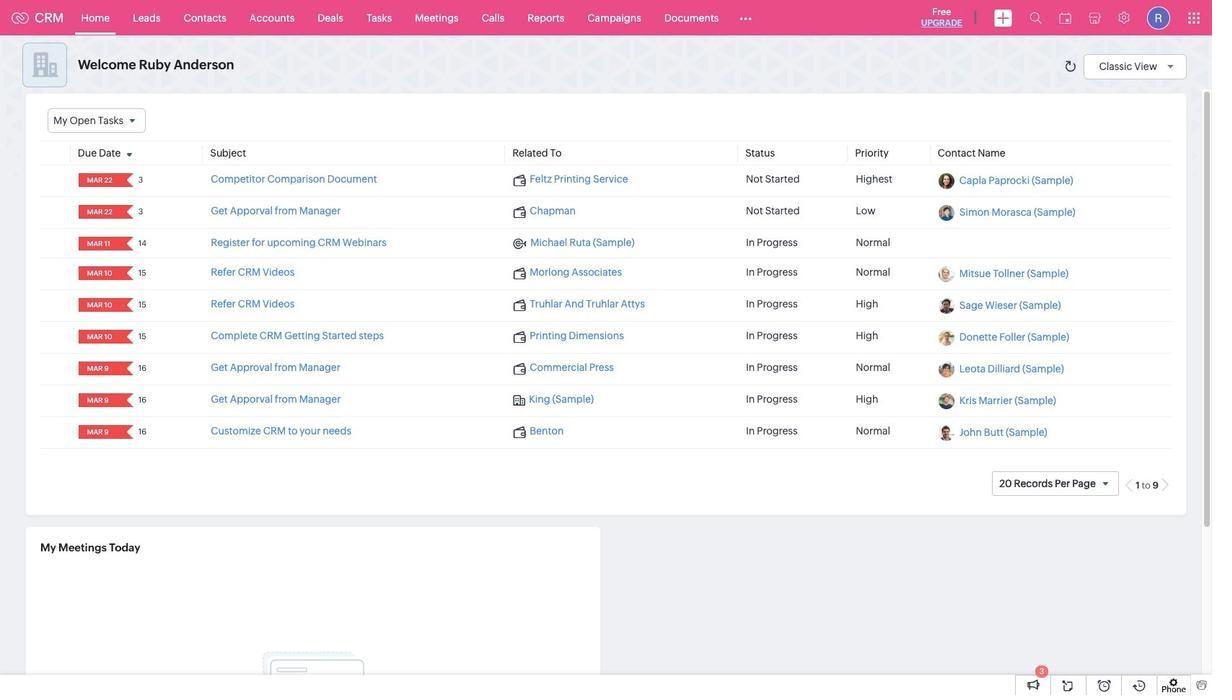 Task type: locate. For each thing, give the bounding box(es) containing it.
None field
[[48, 108, 146, 133], [83, 173, 117, 187], [83, 205, 117, 219], [83, 237, 117, 251], [83, 266, 117, 280], [83, 298, 117, 312], [83, 330, 117, 344], [83, 362, 117, 375], [83, 394, 117, 407], [83, 425, 117, 439], [48, 108, 146, 133], [83, 173, 117, 187], [83, 205, 117, 219], [83, 237, 117, 251], [83, 266, 117, 280], [83, 298, 117, 312], [83, 330, 117, 344], [83, 362, 117, 375], [83, 394, 117, 407], [83, 425, 117, 439]]

search element
[[1021, 0, 1051, 35]]

calendar image
[[1060, 12, 1072, 23]]

Other Modules field
[[731, 6, 762, 29]]

profile element
[[1139, 0, 1179, 35]]

create menu element
[[986, 0, 1021, 35]]



Task type: describe. For each thing, give the bounding box(es) containing it.
profile image
[[1148, 6, 1171, 29]]

logo image
[[12, 12, 29, 23]]

search image
[[1030, 12, 1042, 24]]

create menu image
[[995, 9, 1013, 26]]



Task type: vqa. For each thing, say whether or not it's contained in the screenshot.
first "region" from the top
no



